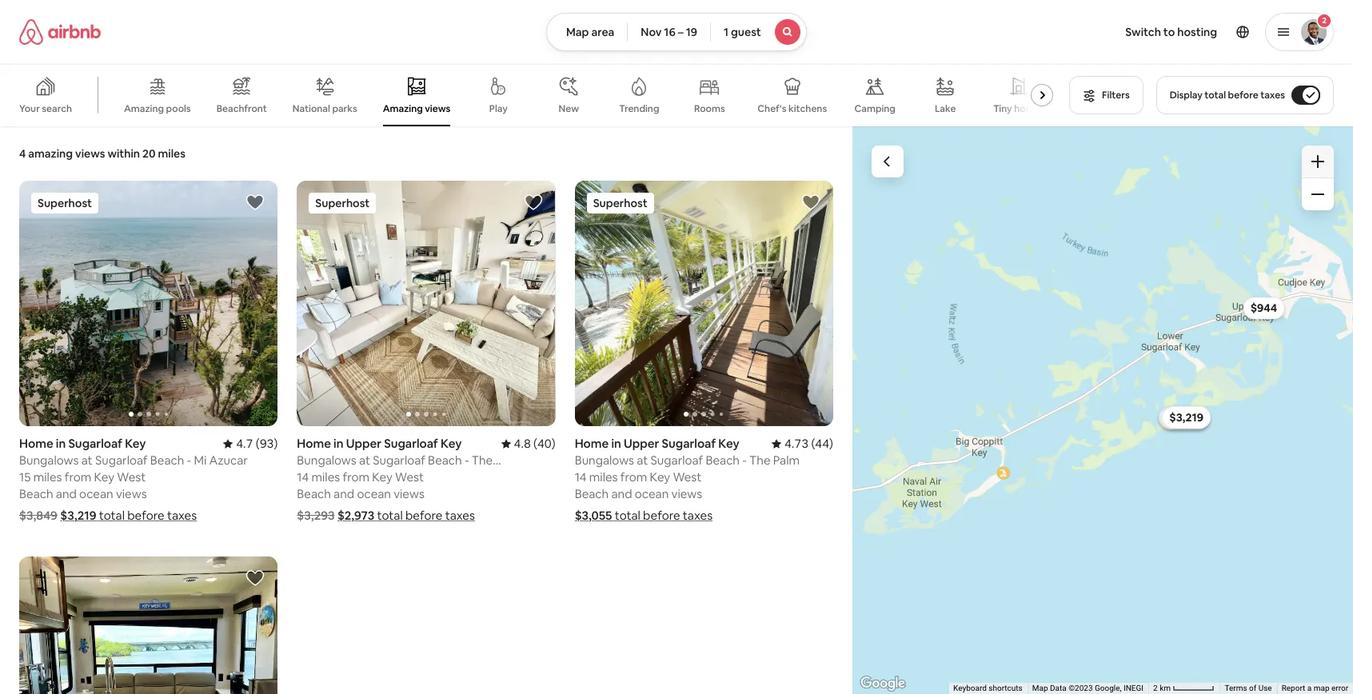 Task type: locate. For each thing, give the bounding box(es) containing it.
2 ocean from the left
[[357, 486, 391, 502]]

1 - from the left
[[187, 453, 191, 468]]

upper inside home in upper sugarloaf key bungalows at sugarloaf beach - the palm 14 miles from key west beach and ocean views $3,055 total before taxes
[[624, 436, 659, 451]]

before inside home in upper sugarloaf key bungalows at sugarloaf beach - the palm 14 miles from key west beach and ocean views $3,055 total before taxes
[[643, 508, 680, 523]]

upper
[[346, 436, 381, 451], [624, 436, 659, 451]]

add to wishlist: home in upper sugarloaf key image
[[524, 193, 543, 212], [801, 193, 820, 212]]

2 in from the left
[[334, 436, 343, 451]]

taxes
[[1260, 89, 1285, 102], [167, 508, 197, 523], [445, 508, 475, 523], [683, 508, 713, 523]]

beach inside 14 miles from key west beach and ocean views $3,293 $2,973 total before taxes
[[297, 486, 331, 502]]

home up '15'
[[19, 436, 53, 451]]

1 horizontal spatial -
[[742, 453, 747, 468]]

0 horizontal spatial from
[[65, 470, 91, 485]]

switch
[[1125, 25, 1161, 39]]

0 horizontal spatial 2
[[1153, 684, 1158, 693]]

2 inside dropdown button
[[1322, 15, 1327, 26]]

0 horizontal spatial in
[[56, 436, 66, 451]]

2 and from the left
[[334, 486, 354, 502]]

pools
[[166, 102, 191, 115]]

1 horizontal spatial 14
[[575, 470, 587, 485]]

amazing
[[28, 146, 73, 161]]

play
[[489, 102, 508, 115]]

guest
[[731, 25, 761, 39]]

$3,219
[[1169, 410, 1204, 425], [60, 508, 96, 523]]

3 west from the left
[[673, 470, 702, 485]]

©2023
[[1069, 684, 1093, 693]]

1 horizontal spatial from
[[343, 470, 369, 485]]

3 and from the left
[[611, 486, 632, 502]]

views inside home in sugarloaf key bungalows at sugarloaf beach - mi azucar 15 miles from key west beach and ocean views $3,849 $3,219 total before taxes
[[116, 486, 147, 502]]

4.7 out of 5 average rating,  93 reviews image
[[223, 436, 278, 451]]

0 vertical spatial map
[[566, 25, 589, 39]]

in up 14 miles from key west beach and ocean views $3,293 $2,973 total before taxes
[[334, 436, 343, 451]]

1 horizontal spatial amazing
[[383, 102, 423, 115]]

1 horizontal spatial west
[[395, 470, 424, 485]]

1 horizontal spatial in
[[334, 436, 343, 451]]

from
[[65, 470, 91, 485], [343, 470, 369, 485], [620, 470, 647, 485]]

14 inside 14 miles from key west beach and ocean views $3,293 $2,973 total before taxes
[[297, 470, 309, 485]]

0 horizontal spatial amazing
[[124, 102, 164, 115]]

amazing views
[[383, 102, 450, 115]]

- inside home in sugarloaf key bungalows at sugarloaf beach - mi azucar 15 miles from key west beach and ocean views $3,849 $3,219 total before taxes
[[187, 453, 191, 468]]

1 horizontal spatial upper
[[624, 436, 659, 451]]

new
[[559, 102, 579, 115]]

1 horizontal spatial miles
[[312, 470, 340, 485]]

group for 14 miles from key west beach and ocean views $3,293 $2,973 total before taxes
[[297, 181, 556, 426]]

bungalows
[[19, 453, 79, 468], [575, 453, 634, 468]]

map
[[566, 25, 589, 39], [1032, 684, 1048, 693]]

home inside home in upper sugarloaf key bungalows at sugarloaf beach - the palm 14 miles from key west beach and ocean views $3,055 total before taxes
[[575, 436, 609, 451]]

2 km button
[[1148, 683, 1220, 694]]

total
[[1205, 89, 1226, 102], [99, 508, 125, 523], [377, 508, 403, 523], [615, 508, 640, 523]]

2 horizontal spatial and
[[611, 486, 632, 502]]

3 ocean from the left
[[635, 486, 669, 502]]

0 horizontal spatial add to wishlist: home in upper sugarloaf key image
[[524, 193, 543, 212]]

0 vertical spatial $3,055
[[1166, 411, 1201, 425]]

0 horizontal spatial and
[[56, 486, 77, 502]]

0 vertical spatial 2
[[1322, 15, 1327, 26]]

report a map error
[[1282, 684, 1348, 693]]

1 miles from the left
[[33, 470, 62, 485]]

2 bungalows from the left
[[575, 453, 634, 468]]

2 upper from the left
[[624, 436, 659, 451]]

inegi
[[1124, 684, 1144, 693]]

amazing right parks
[[383, 102, 423, 115]]

map left area
[[566, 25, 589, 39]]

2
[[1322, 15, 1327, 26], [1153, 684, 1158, 693]]

0 horizontal spatial upper
[[346, 436, 381, 451]]

2 inside button
[[1153, 684, 1158, 693]]

bungalows inside home in upper sugarloaf key bungalows at sugarloaf beach - the palm 14 miles from key west beach and ocean views $3,055 total before taxes
[[575, 453, 634, 468]]

2 at from the left
[[637, 453, 648, 468]]

1 horizontal spatial bungalows
[[575, 453, 634, 468]]

1 vertical spatial map
[[1032, 684, 1048, 693]]

group for home in sugarloaf key bungalows at sugarloaf beach - mi azucar 15 miles from key west beach and ocean views $3,849 $3,219 total before taxes
[[19, 181, 278, 426]]

1 ocean from the left
[[79, 486, 113, 502]]

google,
[[1095, 684, 1122, 693]]

home for home in upper sugarloaf key bungalows at sugarloaf beach - the palm 14 miles from key west beach and ocean views $3,055 total before taxes
[[575, 436, 609, 451]]

taxes inside button
[[1260, 89, 1285, 102]]

in up $3,849
[[56, 436, 66, 451]]

1 guest
[[724, 25, 761, 39]]

0 horizontal spatial home
[[19, 436, 53, 451]]

in
[[56, 436, 66, 451], [334, 436, 343, 451], [611, 436, 621, 451]]

add to wishlist: home in sugarloaf key image
[[246, 193, 265, 212]]

from inside home in upper sugarloaf key bungalows at sugarloaf beach - the palm 14 miles from key west beach and ocean views $3,055 total before taxes
[[620, 470, 647, 485]]

home in upper sugarloaf key bungalows at sugarloaf beach - the palm 14 miles from key west beach and ocean views $3,055 total before taxes
[[575, 436, 800, 523]]

- left the mi
[[187, 453, 191, 468]]

beach
[[150, 453, 184, 468], [706, 453, 740, 468], [19, 486, 53, 502], [297, 486, 331, 502], [575, 486, 609, 502]]

map data ©2023 google, inegi
[[1032, 684, 1144, 693]]

1 home from the left
[[19, 436, 53, 451]]

home in sugarloaf key bungalows at sugarloaf beach - mi azucar 15 miles from key west beach and ocean views $3,849 $3,219 total before taxes
[[19, 436, 248, 523]]

and inside home in sugarloaf key bungalows at sugarloaf beach - mi azucar 15 miles from key west beach and ocean views $3,849 $3,219 total before taxes
[[56, 486, 77, 502]]

national
[[293, 102, 330, 115]]

terms of use link
[[1225, 684, 1272, 693]]

in inside home in sugarloaf key bungalows at sugarloaf beach - mi azucar 15 miles from key west beach and ocean views $3,849 $3,219 total before taxes
[[56, 436, 66, 451]]

0 horizontal spatial $2,973
[[337, 508, 375, 523]]

in for home in sugarloaf key bungalows at sugarloaf beach - mi azucar 15 miles from key west beach and ocean views $3,849 $3,219 total before taxes
[[56, 436, 66, 451]]

4.8 out of 5 average rating,  40 reviews image
[[501, 436, 556, 451]]

2 horizontal spatial west
[[673, 470, 702, 485]]

0 horizontal spatial map
[[566, 25, 589, 39]]

1 upper from the left
[[346, 436, 381, 451]]

1 horizontal spatial add to wishlist: home in upper sugarloaf key image
[[801, 193, 820, 212]]

total inside button
[[1205, 89, 1226, 102]]

home right (93)
[[297, 436, 331, 451]]

2 horizontal spatial from
[[620, 470, 647, 485]]

at inside home in upper sugarloaf key bungalows at sugarloaf beach - the palm 14 miles from key west beach and ocean views $3,055 total before taxes
[[637, 453, 648, 468]]

0 horizontal spatial bungalows
[[19, 453, 79, 468]]

km
[[1160, 684, 1171, 693]]

2 14 from the left
[[575, 470, 587, 485]]

in right (40)
[[611, 436, 621, 451]]

area
[[591, 25, 614, 39]]

amazing for amazing pools
[[124, 102, 164, 115]]

group for home in upper sugarloaf key bungalows at sugarloaf beach - the palm 14 miles from key west beach and ocean views $3,055 total before taxes
[[575, 181, 833, 426]]

2 horizontal spatial home
[[575, 436, 609, 451]]

1
[[724, 25, 729, 39]]

$2,973 button
[[1160, 407, 1210, 430]]

before inside 14 miles from key west beach and ocean views $3,293 $2,973 total before taxes
[[405, 508, 443, 523]]

14
[[297, 470, 309, 485], [575, 470, 587, 485]]

and
[[56, 486, 77, 502], [334, 486, 354, 502], [611, 486, 632, 502]]

terms of use
[[1225, 684, 1272, 693]]

to
[[1163, 25, 1175, 39]]

1 add to wishlist: home in upper sugarloaf key image from the left
[[524, 193, 543, 212]]

0 horizontal spatial $3,055
[[575, 508, 612, 523]]

2 horizontal spatial in
[[611, 436, 621, 451]]

1 at from the left
[[81, 453, 93, 468]]

amazing left pools
[[124, 102, 164, 115]]

map left data
[[1032, 684, 1048, 693]]

switch to hosting
[[1125, 25, 1217, 39]]

1 14 from the left
[[297, 470, 309, 485]]

display
[[1170, 89, 1203, 102]]

home in upper sugarloaf key
[[297, 436, 462, 451]]

total inside 14 miles from key west beach and ocean views $3,293 $2,973 total before taxes
[[377, 508, 403, 523]]

chef's kitchens
[[758, 102, 827, 115]]

0 horizontal spatial west
[[117, 470, 146, 485]]

key
[[125, 436, 146, 451], [441, 436, 462, 451], [718, 436, 739, 451], [94, 470, 114, 485], [372, 470, 393, 485], [650, 470, 670, 485]]

home
[[19, 436, 53, 451], [297, 436, 331, 451], [575, 436, 609, 451]]

nov 16 – 19 button
[[627, 13, 711, 51]]

0 horizontal spatial 14
[[297, 470, 309, 485]]

1 bungalows from the left
[[19, 453, 79, 468]]

before
[[1228, 89, 1258, 102], [127, 508, 164, 523], [405, 508, 443, 523], [643, 508, 680, 523]]

1 horizontal spatial home
[[297, 436, 331, 451]]

and inside 14 miles from key west beach and ocean views $3,293 $2,973 total before taxes
[[334, 486, 354, 502]]

map inside map area button
[[566, 25, 589, 39]]

shortcuts
[[989, 684, 1023, 693]]

and inside home in upper sugarloaf key bungalows at sugarloaf beach - the palm 14 miles from key west beach and ocean views $3,055 total before taxes
[[611, 486, 632, 502]]

0 horizontal spatial ocean
[[79, 486, 113, 502]]

group
[[0, 64, 1060, 126], [19, 181, 278, 426], [297, 181, 556, 426], [575, 181, 833, 426], [19, 557, 278, 694]]

4 amazing views within 20 miles
[[19, 146, 185, 161]]

1 from from the left
[[65, 470, 91, 485]]

0 horizontal spatial -
[[187, 453, 191, 468]]

1 vertical spatial $3,055
[[575, 508, 612, 523]]

1 vertical spatial $3,219
[[60, 508, 96, 523]]

0 horizontal spatial at
[[81, 453, 93, 468]]

bungalows inside home in sugarloaf key bungalows at sugarloaf beach - mi azucar 15 miles from key west beach and ocean views $3,849 $3,219 total before taxes
[[19, 453, 79, 468]]

1 horizontal spatial 2
[[1322, 15, 1327, 26]]

0 vertical spatial $2,973
[[1167, 411, 1202, 426]]

3 home from the left
[[575, 436, 609, 451]]

$2,973
[[1167, 411, 1202, 426], [337, 508, 375, 523]]

2 home from the left
[[297, 436, 331, 451]]

2 add to wishlist: home in upper sugarloaf key image from the left
[[801, 193, 820, 212]]

map for map area
[[566, 25, 589, 39]]

1 horizontal spatial at
[[637, 453, 648, 468]]

total inside home in upper sugarloaf key bungalows at sugarloaf beach - the palm 14 miles from key west beach and ocean views $3,055 total before taxes
[[615, 508, 640, 523]]

camping
[[854, 102, 896, 115]]

19
[[686, 25, 697, 39]]

miles inside 14 miles from key west beach and ocean views $3,293 $2,973 total before taxes
[[312, 470, 340, 485]]

3 miles from the left
[[589, 470, 618, 485]]

your
[[19, 102, 40, 115]]

1 vertical spatial $2,973
[[337, 508, 375, 523]]

1 guest button
[[710, 13, 807, 51]]

west
[[117, 470, 146, 485], [395, 470, 424, 485], [673, 470, 702, 485]]

2 - from the left
[[742, 453, 747, 468]]

- left 'the' at right
[[742, 453, 747, 468]]

google map
showing 9 stays. region
[[852, 126, 1353, 694]]

1 horizontal spatial $3,219
[[1169, 410, 1204, 425]]

home inside home in sugarloaf key bungalows at sugarloaf beach - mi azucar 15 miles from key west beach and ocean views $3,849 $3,219 total before taxes
[[19, 436, 53, 451]]

0 horizontal spatial miles
[[33, 470, 62, 485]]

3 in from the left
[[611, 436, 621, 451]]

upper for home in upper sugarloaf key bungalows at sugarloaf beach - the palm 14 miles from key west beach and ocean views $3,055 total before taxes
[[624, 436, 659, 451]]

ocean inside 14 miles from key west beach and ocean views $3,293 $2,973 total before taxes
[[357, 486, 391, 502]]

None search field
[[546, 13, 807, 51]]

$3,055
[[1166, 411, 1201, 425], [575, 508, 612, 523]]

2 west from the left
[[395, 470, 424, 485]]

2 horizontal spatial ocean
[[635, 486, 669, 502]]

map area button
[[546, 13, 628, 51]]

1 horizontal spatial ocean
[[357, 486, 391, 502]]

2 horizontal spatial miles
[[589, 470, 618, 485]]

amazing
[[383, 102, 423, 115], [124, 102, 164, 115]]

data
[[1050, 684, 1067, 693]]

filters
[[1102, 89, 1130, 102]]

1 and from the left
[[56, 486, 77, 502]]

views
[[425, 102, 450, 115], [75, 146, 105, 161], [116, 486, 147, 502], [394, 486, 425, 502], [671, 486, 702, 502]]

$2,973 inside $2,973 button
[[1167, 411, 1202, 426]]

of
[[1249, 684, 1256, 693]]

filters button
[[1069, 76, 1143, 114]]

3 from from the left
[[620, 470, 647, 485]]

1 horizontal spatial map
[[1032, 684, 1048, 693]]

google image
[[856, 673, 909, 694]]

search
[[42, 102, 72, 115]]

$3,055 inside home in upper sugarloaf key bungalows at sugarloaf beach - the palm 14 miles from key west beach and ocean views $3,055 total before taxes
[[575, 508, 612, 523]]

1 horizontal spatial $2,973
[[1167, 411, 1202, 426]]

1 west from the left
[[117, 470, 146, 485]]

0 vertical spatial $3,219
[[1169, 410, 1204, 425]]

0 horizontal spatial $3,219
[[60, 508, 96, 523]]

1 in from the left
[[56, 436, 66, 451]]

2 miles from the left
[[312, 470, 340, 485]]

1 horizontal spatial $3,055
[[1166, 411, 1201, 425]]

map for map data ©2023 google, inegi
[[1032, 684, 1048, 693]]

beachfront
[[216, 102, 267, 115]]

2 from from the left
[[343, 470, 369, 485]]

(40)
[[533, 436, 556, 451]]

-
[[187, 453, 191, 468], [742, 453, 747, 468]]

1 horizontal spatial and
[[334, 486, 354, 502]]

in inside home in upper sugarloaf key bungalows at sugarloaf beach - the palm 14 miles from key west beach and ocean views $3,055 total before taxes
[[611, 436, 621, 451]]

home right (40)
[[575, 436, 609, 451]]

2 for 2 km
[[1153, 684, 1158, 693]]

1 vertical spatial 2
[[1153, 684, 1158, 693]]



Task type: describe. For each thing, give the bounding box(es) containing it.
4
[[19, 146, 26, 161]]

national parks
[[293, 102, 357, 115]]

at inside home in sugarloaf key bungalows at sugarloaf beach - mi azucar 15 miles from key west beach and ocean views $3,849 $3,219 total before taxes
[[81, 453, 93, 468]]

nov 16 – 19
[[641, 25, 697, 39]]

hosting
[[1177, 25, 1217, 39]]

display total before taxes
[[1170, 89, 1285, 102]]

4.73 out of 5 average rating,  44 reviews image
[[772, 436, 833, 451]]

14 inside home in upper sugarloaf key bungalows at sugarloaf beach - the palm 14 miles from key west beach and ocean views $3,055 total before taxes
[[575, 470, 587, 485]]

add to wishlist: camper/rv in summerland key image
[[246, 569, 265, 588]]

miles inside home in upper sugarloaf key bungalows at sugarloaf beach - the palm 14 miles from key west beach and ocean views $3,055 total before taxes
[[589, 470, 618, 485]]

4.73
[[784, 436, 809, 451]]

amazing pools
[[124, 102, 191, 115]]

4.73 (44)
[[784, 436, 833, 451]]

14 miles from key west beach and ocean views $3,293 $2,973 total before taxes
[[297, 470, 475, 523]]

group containing national parks
[[0, 64, 1060, 126]]

$3,219 button
[[1162, 406, 1211, 429]]

in for home in upper sugarloaf key
[[334, 436, 343, 451]]

$3,055 button
[[1159, 407, 1209, 429]]

display total before taxes button
[[1156, 76, 1334, 114]]

azucar
[[209, 453, 248, 468]]

amazing for amazing views
[[383, 102, 423, 115]]

home for home in sugarloaf key bungalows at sugarloaf beach - mi azucar 15 miles from key west beach and ocean views $3,849 $3,219 total before taxes
[[19, 436, 53, 451]]

4.8
[[514, 436, 531, 451]]

the
[[749, 453, 771, 468]]

upper for home in upper sugarloaf key
[[346, 436, 381, 451]]

tiny homes
[[993, 102, 1045, 115]]

15
[[19, 470, 31, 485]]

4.8 (40)
[[514, 436, 556, 451]]

error
[[1331, 684, 1348, 693]]

none search field containing map area
[[546, 13, 807, 51]]

ocean inside home in sugarloaf key bungalows at sugarloaf beach - mi azucar 15 miles from key west beach and ocean views $3,849 $3,219 total before taxes
[[79, 486, 113, 502]]

–
[[678, 25, 684, 39]]

$3,849
[[19, 508, 58, 523]]

4.7 (93)
[[236, 436, 278, 451]]

zoom in image
[[1312, 155, 1324, 168]]

report
[[1282, 684, 1305, 693]]

palm
[[773, 453, 800, 468]]

within 20 miles
[[107, 146, 185, 161]]

before inside home in sugarloaf key bungalows at sugarloaf beach - mi azucar 15 miles from key west beach and ocean views $3,849 $3,219 total before taxes
[[127, 508, 164, 523]]

$944
[[1250, 301, 1277, 315]]

homes
[[1014, 102, 1045, 115]]

add to wishlist: home in upper sugarloaf key image for (40)
[[524, 193, 543, 212]]

switch to hosting link
[[1116, 15, 1227, 49]]

2 km
[[1153, 684, 1173, 693]]

map
[[1314, 684, 1329, 693]]

profile element
[[826, 0, 1334, 64]]

trending
[[619, 102, 659, 115]]

views inside 14 miles from key west beach and ocean views $3,293 $2,973 total before taxes
[[394, 486, 425, 502]]

(44)
[[811, 436, 833, 451]]

zoom out image
[[1312, 188, 1324, 201]]

(93)
[[256, 436, 278, 451]]

2 button
[[1265, 13, 1334, 51]]

tiny
[[993, 102, 1012, 115]]

from inside 14 miles from key west beach and ocean views $3,293 $2,973 total before taxes
[[343, 470, 369, 485]]

before inside button
[[1228, 89, 1258, 102]]

terms
[[1225, 684, 1247, 693]]

$3,293
[[297, 508, 335, 523]]

$3,219 inside button
[[1169, 410, 1204, 425]]

kitchens
[[789, 102, 827, 115]]

home for home in upper sugarloaf key
[[297, 436, 331, 451]]

from inside home in sugarloaf key bungalows at sugarloaf beach - mi azucar 15 miles from key west beach and ocean views $3,849 $3,219 total before taxes
[[65, 470, 91, 485]]

- inside home in upper sugarloaf key bungalows at sugarloaf beach - the palm 14 miles from key west beach and ocean views $3,055 total before taxes
[[742, 453, 747, 468]]

a
[[1307, 684, 1312, 693]]

key inside 14 miles from key west beach and ocean views $3,293 $2,973 total before taxes
[[372, 470, 393, 485]]

map area
[[566, 25, 614, 39]]

rooms
[[694, 102, 725, 115]]

views inside home in upper sugarloaf key bungalows at sugarloaf beach - the palm 14 miles from key west beach and ocean views $3,055 total before taxes
[[671, 486, 702, 502]]

in for home in upper sugarloaf key bungalows at sugarloaf beach - the palm 14 miles from key west beach and ocean views $3,055 total before taxes
[[611, 436, 621, 451]]

report a map error link
[[1282, 684, 1348, 693]]

4.7
[[236, 436, 253, 451]]

$2,973 inside 14 miles from key west beach and ocean views $3,293 $2,973 total before taxes
[[337, 508, 375, 523]]

$944 button
[[1243, 297, 1284, 319]]

lake
[[935, 102, 956, 115]]

your search
[[19, 102, 72, 115]]

taxes inside home in upper sugarloaf key bungalows at sugarloaf beach - the palm 14 miles from key west beach and ocean views $3,055 total before taxes
[[683, 508, 713, 523]]

west inside home in upper sugarloaf key bungalows at sugarloaf beach - the palm 14 miles from key west beach and ocean views $3,055 total before taxes
[[673, 470, 702, 485]]

west inside home in sugarloaf key bungalows at sugarloaf beach - mi azucar 15 miles from key west beach and ocean views $3,849 $3,219 total before taxes
[[117, 470, 146, 485]]

taxes inside 14 miles from key west beach and ocean views $3,293 $2,973 total before taxes
[[445, 508, 475, 523]]

total inside home in sugarloaf key bungalows at sugarloaf beach - mi azucar 15 miles from key west beach and ocean views $3,849 $3,219 total before taxes
[[99, 508, 125, 523]]

taxes inside home in sugarloaf key bungalows at sugarloaf beach - mi azucar 15 miles from key west beach and ocean views $3,849 $3,219 total before taxes
[[167, 508, 197, 523]]

parks
[[332, 102, 357, 115]]

keyboard
[[953, 684, 987, 693]]

$3,055 inside button
[[1166, 411, 1201, 425]]

keyboard shortcuts
[[953, 684, 1023, 693]]

keyboard shortcuts button
[[953, 683, 1023, 694]]

ocean inside home in upper sugarloaf key bungalows at sugarloaf beach - the palm 14 miles from key west beach and ocean views $3,055 total before taxes
[[635, 486, 669, 502]]

2 for 2
[[1322, 15, 1327, 26]]

west inside 14 miles from key west beach and ocean views $3,293 $2,973 total before taxes
[[395, 470, 424, 485]]

chef's
[[758, 102, 786, 115]]

$3,219 inside home in sugarloaf key bungalows at sugarloaf beach - mi azucar 15 miles from key west beach and ocean views $3,849 $3,219 total before taxes
[[60, 508, 96, 523]]

nov
[[641, 25, 662, 39]]

add to wishlist: home in upper sugarloaf key image for (44)
[[801, 193, 820, 212]]

16
[[664, 25, 676, 39]]

miles inside home in sugarloaf key bungalows at sugarloaf beach - mi azucar 15 miles from key west beach and ocean views $3,849 $3,219 total before taxes
[[33, 470, 62, 485]]

use
[[1258, 684, 1272, 693]]

mi
[[194, 453, 207, 468]]



Task type: vqa. For each thing, say whether or not it's contained in the screenshot.
leftmost and
yes



